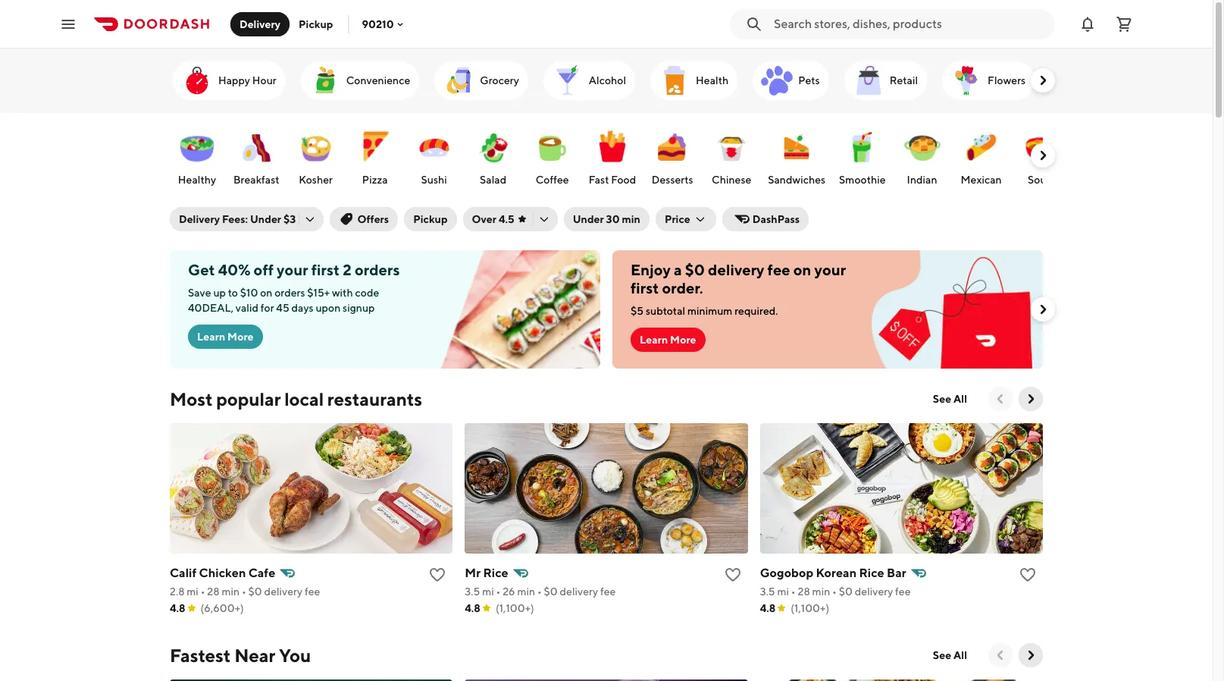 Task type: describe. For each thing, give the bounding box(es) containing it.
delivery fees: under $3
[[179, 213, 296, 225]]

enjoy
[[631, 261, 671, 278]]

click to add this store to your saved list image for mr rice
[[724, 566, 742, 584]]

alcohol
[[589, 74, 627, 86]]

learn for get 40% off your first 2 orders
[[197, 331, 225, 343]]

previous button of carousel image for most popular local restaurants
[[994, 391, 1009, 407]]

near
[[234, 645, 275, 666]]

first inside "enjoy a $0 delivery fee on your first order."
[[631, 279, 659, 297]]

convenience
[[346, 74, 411, 86]]

2.8 mi • 28 min • $​0 delivery fee
[[170, 586, 320, 598]]

more for 40%
[[228, 331, 254, 343]]

delivery for calif chicken cafe
[[264, 586, 303, 598]]

fee inside "enjoy a $0 delivery fee on your first order."
[[768, 261, 791, 278]]

local
[[285, 388, 324, 410]]

off
[[254, 261, 274, 278]]

a
[[674, 261, 682, 278]]

calif chicken cafe
[[170, 566, 276, 580]]

health
[[696, 74, 729, 86]]

28 for chicken
[[207, 586, 220, 598]]

on inside save up to $10 on orders $15+ with code 40deal, valid for 45 days upon signup
[[260, 287, 273, 299]]

0 horizontal spatial pickup
[[299, 18, 333, 30]]

3.5 mi • 26 min • $​0 delivery fee
[[465, 586, 616, 598]]

alcohol link
[[544, 61, 636, 100]]

2 • from the left
[[242, 586, 246, 598]]

bar
[[887, 566, 907, 580]]

offers button
[[330, 207, 398, 231]]

upon
[[316, 302, 341, 314]]

for
[[261, 302, 274, 314]]

mexican
[[961, 174, 1002, 186]]

happy hour image
[[179, 62, 215, 99]]

convenience image
[[307, 62, 343, 99]]

delivery inside "enjoy a $0 delivery fee on your first order."
[[709, 261, 765, 278]]

most popular local restaurants
[[170, 388, 423, 410]]

korean
[[817, 566, 857, 580]]

pets link
[[753, 61, 830, 100]]

subtotal
[[646, 305, 686, 317]]

most popular local restaurants link
[[170, 387, 423, 411]]

health image
[[657, 62, 693, 99]]

under 30 min
[[573, 213, 641, 225]]

grocery link
[[435, 61, 529, 100]]

0 vertical spatial orders
[[355, 261, 400, 278]]

food
[[612, 174, 637, 186]]

pets
[[799, 74, 820, 86]]

$​0 for korean
[[839, 586, 853, 598]]

price
[[665, 213, 691, 225]]

$5 subtotal minimum required.
[[631, 305, 779, 317]]

mr
[[465, 566, 481, 580]]

open menu image
[[59, 15, 77, 33]]

fee for calif chicken cafe
[[305, 586, 320, 598]]

happy hour link
[[173, 61, 286, 100]]

3.5 for gogobop korean rice bar
[[761, 586, 776, 598]]

code
[[355, 287, 379, 299]]

1 • from the left
[[201, 586, 205, 598]]

min for mr rice
[[518, 586, 536, 598]]

valid
[[236, 302, 259, 314]]

mi for mr
[[483, 586, 494, 598]]

grocery
[[480, 74, 519, 86]]

save
[[188, 287, 211, 299]]

sushi
[[421, 174, 447, 186]]

1 horizontal spatial pickup
[[414, 213, 448, 225]]

you
[[279, 645, 311, 666]]

28 for korean
[[798, 586, 811, 598]]

3 • from the left
[[496, 586, 501, 598]]

see all for fastest near you
[[934, 649, 968, 661]]

pizza
[[362, 174, 388, 186]]

next button of carousel image
[[1024, 648, 1039, 663]]

signup
[[343, 302, 375, 314]]

$0
[[686, 261, 705, 278]]

dashpass button
[[723, 207, 809, 231]]

min for gogobop korean rice bar
[[813, 586, 831, 598]]

with
[[332, 287, 353, 299]]

desserts
[[652, 174, 694, 186]]

sandwiches
[[769, 174, 826, 186]]

retail link
[[845, 61, 928, 100]]

restaurants
[[328, 388, 423, 410]]

calif
[[170, 566, 197, 580]]

price button
[[656, 207, 717, 231]]

fees:
[[222, 213, 248, 225]]

flowers
[[988, 74, 1026, 86]]

learn more for a
[[640, 334, 697, 346]]

26
[[503, 586, 516, 598]]

alcohol image
[[550, 62, 586, 99]]

popular
[[216, 388, 281, 410]]

delivery for gogobop korean rice bar
[[855, 586, 894, 598]]

happy
[[218, 74, 250, 86]]

2
[[343, 261, 352, 278]]

smoothie
[[840, 174, 886, 186]]

$10
[[240, 287, 258, 299]]

fast
[[589, 174, 609, 186]]

mr rice
[[465, 566, 509, 580]]

4.5
[[499, 213, 515, 225]]

fastest near you
[[170, 645, 311, 666]]

most
[[170, 388, 213, 410]]

hour
[[252, 74, 277, 86]]

$​0 for chicken
[[248, 586, 262, 598]]

notification bell image
[[1079, 15, 1098, 33]]



Task type: vqa. For each thing, say whether or not it's contained in the screenshot.


Task type: locate. For each thing, give the bounding box(es) containing it.
1 horizontal spatial rice
[[860, 566, 885, 580]]

4.8 for gogobop korean rice bar
[[761, 602, 776, 614]]

under left 30
[[573, 213, 604, 225]]

get 40% off your first 2 orders
[[188, 261, 400, 278]]

1 under from the left
[[250, 213, 281, 225]]

0 horizontal spatial (1,100+)
[[496, 602, 535, 614]]

3 mi from the left
[[778, 586, 790, 598]]

mi for calif
[[187, 586, 199, 598]]

rice left bar
[[860, 566, 885, 580]]

$​0 right 26
[[544, 586, 558, 598]]

2 (1,100+) from the left
[[791, 602, 830, 614]]

orders up "45" at the left top of the page
[[275, 287, 305, 299]]

2 $​0 from the left
[[544, 586, 558, 598]]

1 horizontal spatial more
[[671, 334, 697, 346]]

1 horizontal spatial first
[[631, 279, 659, 297]]

2 under from the left
[[573, 213, 604, 225]]

0 horizontal spatial orders
[[275, 287, 305, 299]]

2 4.8 from the left
[[465, 602, 481, 614]]

more down valid
[[228, 331, 254, 343]]

0 items, open order cart image
[[1116, 15, 1134, 33]]

previous button of carousel image for fastest near you
[[994, 648, 1009, 663]]

45
[[276, 302, 290, 314]]

1 horizontal spatial learn more button
[[631, 328, 706, 352]]

pickup down sushi
[[414, 213, 448, 225]]

(1,100+) for korean
[[791, 602, 830, 614]]

3 $​0 from the left
[[839, 586, 853, 598]]

40%
[[218, 261, 251, 278]]

3.5 mi • 28 min • $​0 delivery fee
[[761, 586, 911, 598]]

1 horizontal spatial pickup button
[[404, 207, 457, 231]]

0 horizontal spatial first
[[312, 261, 340, 278]]

0 horizontal spatial on
[[260, 287, 273, 299]]

offers
[[358, 213, 389, 225]]

rice
[[483, 566, 509, 580], [860, 566, 885, 580]]

4.8 for mr rice
[[465, 602, 481, 614]]

chinese
[[712, 174, 752, 186]]

learn more button down subtotal
[[631, 328, 706, 352]]

2 see all from the top
[[934, 649, 968, 661]]

2 see all link from the top
[[925, 643, 977, 667]]

learn more for 40%
[[197, 331, 254, 343]]

0 horizontal spatial learn
[[197, 331, 225, 343]]

retail image
[[851, 62, 887, 99]]

90210 button
[[362, 18, 406, 30]]

over 4.5 button
[[463, 207, 558, 231]]

all
[[954, 393, 968, 405], [954, 649, 968, 661]]

soup
[[1029, 174, 1054, 186]]

4.8 down 2.8
[[170, 602, 186, 614]]

0 horizontal spatial $​0
[[248, 586, 262, 598]]

click to add this store to your saved list image for calif chicken cafe
[[429, 566, 447, 584]]

2 all from the top
[[954, 649, 968, 661]]

1 28 from the left
[[207, 586, 220, 598]]

0 vertical spatial first
[[312, 261, 340, 278]]

on up "for"
[[260, 287, 273, 299]]

1 4.8 from the left
[[170, 602, 186, 614]]

under
[[250, 213, 281, 225], [573, 213, 604, 225]]

2 28 from the left
[[798, 586, 811, 598]]

happy hour
[[218, 74, 277, 86]]

1 horizontal spatial 4.8
[[465, 602, 481, 614]]

1 see all from the top
[[934, 393, 968, 405]]

1 vertical spatial pickup
[[414, 213, 448, 225]]

1 (1,100+) from the left
[[496, 602, 535, 614]]

learn more button
[[188, 325, 263, 349], [631, 328, 706, 352]]

$3
[[284, 213, 296, 225]]

chicken
[[199, 566, 246, 580]]

delivery for delivery
[[240, 18, 281, 30]]

1 vertical spatial first
[[631, 279, 659, 297]]

on
[[794, 261, 812, 278], [260, 287, 273, 299]]

$​0 for rice
[[544, 586, 558, 598]]

fastest near you link
[[170, 643, 311, 667]]

min inside under 30 min button
[[622, 213, 641, 225]]

1 horizontal spatial 28
[[798, 586, 811, 598]]

4.8 down mr
[[465, 602, 481, 614]]

30
[[606, 213, 620, 225]]

1 vertical spatial see
[[934, 649, 952, 661]]

1 horizontal spatial $​0
[[544, 586, 558, 598]]

under left $3
[[250, 213, 281, 225]]

learn
[[197, 331, 225, 343], [640, 334, 668, 346]]

pickup button down sushi
[[404, 207, 457, 231]]

1 vertical spatial previous button of carousel image
[[994, 648, 1009, 663]]

more down subtotal
[[671, 334, 697, 346]]

1 vertical spatial see all link
[[925, 643, 977, 667]]

28 up (6,600+)
[[207, 586, 220, 598]]

get
[[188, 261, 215, 278]]

click to add this store to your saved list image
[[429, 566, 447, 584], [724, 566, 742, 584]]

1 horizontal spatial learn
[[640, 334, 668, 346]]

days
[[292, 302, 314, 314]]

1 horizontal spatial orders
[[355, 261, 400, 278]]

kosher
[[299, 174, 333, 186]]

0 horizontal spatial rice
[[483, 566, 509, 580]]

1 horizontal spatial delivery
[[240, 18, 281, 30]]

6 • from the left
[[833, 586, 837, 598]]

3.5 down mr
[[465, 586, 480, 598]]

click to add this store to your saved list image left mr
[[429, 566, 447, 584]]

2 mi from the left
[[483, 586, 494, 598]]

1 vertical spatial pickup button
[[404, 207, 457, 231]]

more for a
[[671, 334, 697, 346]]

1 vertical spatial all
[[954, 649, 968, 661]]

40deal,
[[188, 302, 234, 314]]

gogobop korean rice bar
[[761, 566, 907, 580]]

min up (6,600+)
[[222, 586, 240, 598]]

2 see from the top
[[934, 649, 952, 661]]

1 vertical spatial on
[[260, 287, 273, 299]]

pickup
[[299, 18, 333, 30], [414, 213, 448, 225]]

mi down the gogobop
[[778, 586, 790, 598]]

min right 30
[[622, 213, 641, 225]]

learn more
[[197, 331, 254, 343], [640, 334, 697, 346]]

0 vertical spatial see
[[934, 393, 952, 405]]

(1,100+) down 26
[[496, 602, 535, 614]]

0 horizontal spatial your
[[277, 261, 308, 278]]

1 $​0 from the left
[[248, 586, 262, 598]]

1 vertical spatial delivery
[[179, 213, 220, 225]]

min down gogobop korean rice bar
[[813, 586, 831, 598]]

0 horizontal spatial mi
[[187, 586, 199, 598]]

over 4.5
[[472, 213, 515, 225]]

2.8
[[170, 586, 185, 598]]

4.8 for calif chicken cafe
[[170, 602, 186, 614]]

min
[[622, 213, 641, 225], [222, 586, 240, 598], [518, 586, 536, 598], [813, 586, 831, 598]]

first down enjoy in the right top of the page
[[631, 279, 659, 297]]

healthy
[[178, 174, 216, 186]]

$​0
[[248, 586, 262, 598], [544, 586, 558, 598], [839, 586, 853, 598]]

health link
[[651, 61, 738, 100]]

indian
[[908, 174, 938, 186]]

fee for mr rice
[[601, 586, 616, 598]]

pickup right delivery button
[[299, 18, 333, 30]]

1 horizontal spatial on
[[794, 261, 812, 278]]

see all link for fastest near you
[[925, 643, 977, 667]]

learn more down the 40deal,
[[197, 331, 254, 343]]

1 rice from the left
[[483, 566, 509, 580]]

all for most popular local restaurants
[[954, 393, 968, 405]]

grocery image
[[441, 62, 477, 99]]

delivery left fees:
[[179, 213, 220, 225]]

over
[[472, 213, 497, 225]]

0 horizontal spatial 28
[[207, 586, 220, 598]]

on down dashpass
[[794, 261, 812, 278]]

order.
[[663, 279, 704, 297]]

min for calif chicken cafe
[[222, 586, 240, 598]]

28 down the gogobop
[[798, 586, 811, 598]]

dashpass
[[753, 213, 800, 225]]

learn more button for a
[[631, 328, 706, 352]]

learn more down subtotal
[[640, 334, 697, 346]]

$​0 down 'korean' on the bottom
[[839, 586, 853, 598]]

to
[[228, 287, 238, 299]]

see all link
[[925, 387, 977, 411], [925, 643, 977, 667]]

0 horizontal spatial delivery
[[179, 213, 220, 225]]

4.8 down the gogobop
[[761, 602, 776, 614]]

up
[[213, 287, 226, 299]]

fee for gogobop korean rice bar
[[896, 586, 911, 598]]

1 mi from the left
[[187, 586, 199, 598]]

0 horizontal spatial under
[[250, 213, 281, 225]]

4.8
[[170, 602, 186, 614], [465, 602, 481, 614], [761, 602, 776, 614]]

previous button of carousel image
[[994, 391, 1009, 407], [994, 648, 1009, 663]]

delivery right 26
[[560, 586, 599, 598]]

learn down subtotal
[[640, 334, 668, 346]]

1 horizontal spatial (1,100+)
[[791, 602, 830, 614]]

delivery for delivery fees: under $3
[[179, 213, 220, 225]]

learn down the 40deal,
[[197, 331, 225, 343]]

orders up code
[[355, 261, 400, 278]]

see for fastest near you
[[934, 649, 952, 661]]

28
[[207, 586, 220, 598], [798, 586, 811, 598]]

flowers image
[[949, 62, 985, 99]]

2 horizontal spatial $​0
[[839, 586, 853, 598]]

Store search: begin typing to search for stores available on DoorDash text field
[[774, 16, 1046, 32]]

orders
[[355, 261, 400, 278], [275, 287, 305, 299]]

fast food
[[589, 174, 637, 186]]

delivery down bar
[[855, 586, 894, 598]]

2 horizontal spatial mi
[[778, 586, 790, 598]]

first left 2
[[312, 261, 340, 278]]

click to add this store to your saved list image left the gogobop
[[724, 566, 742, 584]]

(1,100+) down 3.5 mi • 28 min • $​0 delivery fee
[[791, 602, 830, 614]]

all for fastest near you
[[954, 649, 968, 661]]

90210
[[362, 18, 394, 30]]

0 horizontal spatial learn more button
[[188, 325, 263, 349]]

mi down mr rice
[[483, 586, 494, 598]]

under 30 min button
[[564, 207, 650, 231]]

2 click to add this store to your saved list image from the left
[[724, 566, 742, 584]]

0 vertical spatial all
[[954, 393, 968, 405]]

delivery for mr rice
[[560, 586, 599, 598]]

2 rice from the left
[[860, 566, 885, 580]]

1 3.5 from the left
[[465, 586, 480, 598]]

learn more button down the 40deal,
[[188, 325, 263, 349]]

0 horizontal spatial 4.8
[[170, 602, 186, 614]]

delivery up hour
[[240, 18, 281, 30]]

$5
[[631, 305, 644, 317]]

0 vertical spatial pickup
[[299, 18, 333, 30]]

save up to $10 on orders $15+ with code 40deal, valid for 45 days upon signup
[[188, 287, 379, 314]]

5 • from the left
[[792, 586, 796, 598]]

on inside "enjoy a $0 delivery fee on your first order."
[[794, 261, 812, 278]]

learn more button for 40%
[[188, 325, 263, 349]]

delivery button
[[231, 12, 290, 36]]

0 vertical spatial on
[[794, 261, 812, 278]]

see all link for most popular local restaurants
[[925, 387, 977, 411]]

convenience link
[[301, 61, 420, 100]]

enjoy a $0 delivery fee on your first order.
[[631, 261, 847, 297]]

mi right 2.8
[[187, 586, 199, 598]]

0 vertical spatial see all link
[[925, 387, 977, 411]]

delivery inside button
[[240, 18, 281, 30]]

delivery down cafe
[[264, 586, 303, 598]]

0 vertical spatial see all
[[934, 393, 968, 405]]

0 vertical spatial delivery
[[240, 18, 281, 30]]

1 horizontal spatial 3.5
[[761, 586, 776, 598]]

rice up 26
[[483, 566, 509, 580]]

delivery
[[240, 18, 281, 30], [179, 213, 220, 225]]

your inside "enjoy a $0 delivery fee on your first order."
[[815, 261, 847, 278]]

required.
[[735, 305, 779, 317]]

1 vertical spatial see all
[[934, 649, 968, 661]]

delivery right $0
[[709, 261, 765, 278]]

3 4.8 from the left
[[761, 602, 776, 614]]

(1,100+) for rice
[[496, 602, 535, 614]]

0 horizontal spatial click to add this store to your saved list image
[[429, 566, 447, 584]]

1 horizontal spatial under
[[573, 213, 604, 225]]

1 horizontal spatial mi
[[483, 586, 494, 598]]

coffee
[[536, 174, 569, 186]]

3.5 down the gogobop
[[761, 586, 776, 598]]

2 horizontal spatial 4.8
[[761, 602, 776, 614]]

minimum
[[688, 305, 733, 317]]

min right 26
[[518, 586, 536, 598]]

mi for gogobop
[[778, 586, 790, 598]]

more
[[228, 331, 254, 343], [671, 334, 697, 346]]

0 vertical spatial pickup button
[[290, 12, 342, 36]]

1 your from the left
[[277, 261, 308, 278]]

breakfast
[[234, 174, 280, 186]]

1 previous button of carousel image from the top
[[994, 391, 1009, 407]]

click to add this store to your saved list image
[[1019, 566, 1038, 584]]

retail
[[890, 74, 919, 86]]

pickup button up the convenience image
[[290, 12, 342, 36]]

3.5 for mr rice
[[465, 586, 480, 598]]

see all
[[934, 393, 968, 405], [934, 649, 968, 661]]

fastest
[[170, 645, 231, 666]]

gogobop
[[761, 566, 814, 580]]

0 horizontal spatial 3.5
[[465, 586, 480, 598]]

pets image
[[759, 62, 796, 99]]

1 see all link from the top
[[925, 387, 977, 411]]

salad
[[480, 174, 507, 186]]

under inside under 30 min button
[[573, 213, 604, 225]]

see all for most popular local restaurants
[[934, 393, 968, 405]]

1 horizontal spatial click to add this store to your saved list image
[[724, 566, 742, 584]]

delivery
[[709, 261, 765, 278], [264, 586, 303, 598], [560, 586, 599, 598], [855, 586, 894, 598]]

2 your from the left
[[815, 261, 847, 278]]

1 horizontal spatial your
[[815, 261, 847, 278]]

see for most popular local restaurants
[[934, 393, 952, 405]]

1 click to add this store to your saved list image from the left
[[429, 566, 447, 584]]

pickup button
[[290, 12, 342, 36], [404, 207, 457, 231]]

$15+
[[307, 287, 330, 299]]

4 • from the left
[[538, 586, 542, 598]]

learn for enjoy a $0 delivery fee on your first order.
[[640, 334, 668, 346]]

$​0 down cafe
[[248, 586, 262, 598]]

mi
[[187, 586, 199, 598], [483, 586, 494, 598], [778, 586, 790, 598]]

0 vertical spatial previous button of carousel image
[[994, 391, 1009, 407]]

your
[[277, 261, 308, 278], [815, 261, 847, 278]]

0 horizontal spatial learn more
[[197, 331, 254, 343]]

next button of carousel image
[[1036, 73, 1051, 88], [1036, 148, 1051, 163], [1036, 302, 1051, 317], [1024, 391, 1039, 407]]

1 see from the top
[[934, 393, 952, 405]]

orders inside save up to $10 on orders $15+ with code 40deal, valid for 45 days upon signup
[[275, 287, 305, 299]]

2 3.5 from the left
[[761, 586, 776, 598]]

0 horizontal spatial pickup button
[[290, 12, 342, 36]]

cafe
[[249, 566, 276, 580]]

0 horizontal spatial more
[[228, 331, 254, 343]]

1 horizontal spatial learn more
[[640, 334, 697, 346]]

1 all from the top
[[954, 393, 968, 405]]

1 vertical spatial orders
[[275, 287, 305, 299]]

3.5
[[465, 586, 480, 598], [761, 586, 776, 598]]

2 previous button of carousel image from the top
[[994, 648, 1009, 663]]

•
[[201, 586, 205, 598], [242, 586, 246, 598], [496, 586, 501, 598], [538, 586, 542, 598], [792, 586, 796, 598], [833, 586, 837, 598]]



